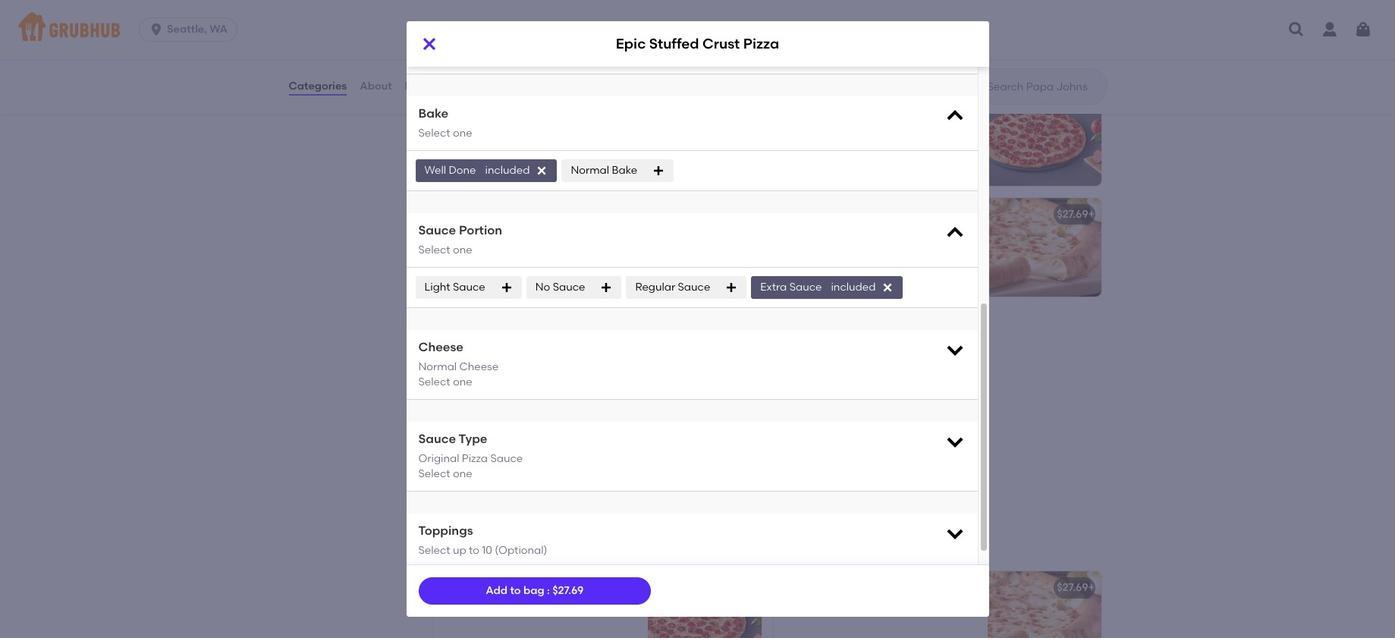 Task type: describe. For each thing, give the bounding box(es) containing it.
add to bag : $27.69
[[486, 584, 584, 597]]

ordered
[[458, 383, 499, 395]]

normal bake
[[571, 164, 638, 177]]

1 horizontal spatial crust
[[703, 35, 740, 53]]

select inside cheese normal cheese select one
[[419, 376, 451, 388]]

well done
[[425, 164, 476, 177]]

reviews button
[[404, 59, 448, 114]]

shaq-a-roni pizza button
[[434, 572, 762, 638]]

normal cut
[[767, 47, 827, 60]]

no cut
[[425, 47, 461, 60]]

$19.29 for the middle shaq-a-roni pizza image
[[718, 208, 749, 221]]

main navigation navigation
[[0, 0, 1396, 59]]

well
[[425, 164, 446, 177]]

epic for epic stuffed crust pizza image to the middle
[[441, 421, 464, 434]]

up
[[453, 544, 467, 557]]

bag
[[524, 584, 545, 597]]

(optional)
[[495, 544, 548, 557]]

about
[[360, 80, 392, 92]]

regular
[[636, 281, 676, 294]]

done
[[449, 164, 476, 177]]

1 horizontal spatial $19.29 +
[[1058, 97, 1095, 110]]

0 vertical spatial epic
[[616, 35, 646, 53]]

sellers
[[470, 361, 523, 380]]

one inside sauce portion select one
[[453, 243, 473, 256]]

1 vertical spatial epic stuffed crust pizza image
[[649, 408, 763, 506]]

$27.69 + for the bottom epic stuffed crust pizza image
[[1057, 582, 1095, 595]]

normal for normal bake
[[571, 164, 610, 177]]

regular sauce
[[636, 281, 711, 294]]

:
[[547, 584, 550, 597]]

cheese normal cheese select one
[[419, 340, 499, 388]]

sauce inside sauce portion select one
[[419, 223, 456, 238]]

type
[[459, 432, 488, 446]]

1 vertical spatial cheese
[[460, 360, 499, 373]]

svg image inside seattle, wa button
[[149, 22, 164, 37]]

pizza inside button
[[528, 97, 556, 110]]

super hawaiian pizza button
[[434, 87, 762, 186]]

best
[[431, 361, 466, 380]]

most
[[431, 383, 456, 395]]

one inside cheese normal cheese select one
[[453, 376, 473, 388]]

grubhub
[[517, 383, 563, 395]]

to inside "toppings select up to 10 (optional)"
[[469, 544, 480, 557]]

roni inside button
[[486, 582, 509, 595]]

wa
[[210, 23, 228, 36]]

toppings select up to 10 (optional)
[[419, 524, 548, 557]]

2 vertical spatial epic stuffed crust pizza
[[441, 421, 565, 434]]

select one
[[419, 10, 473, 23]]

bake select one
[[419, 107, 473, 140]]

$19.29 for the top shaq-a-roni pizza image
[[1058, 97, 1089, 110]]

crust for epic stuffed crust pizza image to the middle
[[507, 421, 535, 434]]

shaq-a-roni pizza inside button
[[443, 582, 539, 595]]

$27.69 + for top epic stuffed crust pizza image
[[1057, 208, 1095, 221]]

no sauce
[[536, 281, 585, 294]]

categories
[[289, 80, 347, 92]]

cut for normal cut
[[808, 47, 827, 60]]

sauce type original pizza sauce select one
[[419, 432, 523, 480]]

1 vertical spatial stuffed
[[808, 208, 846, 221]]

one inside sauce type original pizza sauce select one
[[453, 467, 473, 480]]

super hawaiian pizza image
[[648, 87, 762, 186]]

no for no sauce
[[536, 281, 550, 294]]

add
[[486, 584, 508, 597]]

original
[[419, 452, 460, 465]]

seattle,
[[167, 23, 207, 36]]

super hawaiian pizza
[[443, 97, 556, 110]]

a- for the bottom shaq-a-roni pizza image
[[474, 582, 486, 595]]

pizza inside button
[[512, 582, 539, 595]]

categories button
[[288, 59, 348, 114]]

0 vertical spatial cheese
[[419, 340, 464, 354]]

included for extra sauce
[[831, 281, 876, 294]]

select inside "toppings select up to 10 (optional)"
[[419, 544, 451, 557]]

1 roni from the top
[[486, 208, 509, 221]]

search icon image
[[964, 77, 982, 96]]

1 vertical spatial bake
[[612, 164, 638, 177]]

included for well done
[[485, 164, 530, 177]]

about button
[[359, 59, 393, 114]]



Task type: vqa. For each thing, say whether or not it's contained in the screenshot.
No
yes



Task type: locate. For each thing, give the bounding box(es) containing it.
cut
[[442, 47, 461, 60], [698, 47, 717, 60], [808, 47, 827, 60]]

0 horizontal spatial crust
[[507, 421, 535, 434]]

featured selection
[[431, 536, 582, 555]]

roni
[[486, 208, 509, 221], [486, 582, 509, 595]]

1 vertical spatial a-
[[474, 582, 486, 595]]

on
[[502, 383, 515, 395]]

to
[[469, 544, 480, 557], [510, 584, 521, 597]]

0 vertical spatial epic stuffed crust pizza
[[616, 35, 780, 53]]

6 select from the top
[[419, 544, 451, 557]]

1 vertical spatial crust
[[848, 208, 877, 221]]

0 horizontal spatial epic stuffed crust pizza
[[441, 421, 565, 434]]

no for no cut
[[425, 47, 439, 60]]

0 horizontal spatial $19.29
[[718, 208, 749, 221]]

1 horizontal spatial $19.29
[[1058, 97, 1089, 110]]

shaq- inside button
[[443, 582, 474, 595]]

0 horizontal spatial $19.29 +
[[718, 208, 755, 221]]

0 vertical spatial $19.29 +
[[1058, 97, 1095, 110]]

2 horizontal spatial epic stuffed crust pizza
[[783, 208, 907, 221]]

1 a- from the top
[[474, 208, 486, 221]]

seattle, wa
[[167, 23, 228, 36]]

cheese up ordered
[[460, 360, 499, 373]]

1 horizontal spatial to
[[510, 584, 521, 597]]

1 horizontal spatial cut
[[698, 47, 717, 60]]

shaq-a-roni pizza up portion
[[443, 208, 539, 221]]

cut for no cut
[[442, 47, 461, 60]]

select
[[419, 10, 451, 23], [419, 127, 451, 140], [419, 243, 451, 256], [419, 376, 451, 388], [419, 467, 451, 480], [419, 544, 451, 557]]

bake
[[419, 107, 449, 121], [612, 164, 638, 177]]

10
[[482, 544, 493, 557]]

toppings
[[419, 524, 473, 538]]

shaq-a-roni pizza
[[443, 208, 539, 221], [443, 582, 539, 595]]

1 vertical spatial normal
[[571, 164, 610, 177]]

0 horizontal spatial cut
[[442, 47, 461, 60]]

2 vertical spatial included
[[831, 281, 876, 294]]

2 shaq-a-roni pizza from the top
[[443, 582, 539, 595]]

0 vertical spatial to
[[469, 544, 480, 557]]

2 a- from the top
[[474, 582, 486, 595]]

0 vertical spatial shaq-a-roni pizza image
[[988, 87, 1102, 186]]

select inside bake select one
[[419, 127, 451, 140]]

epic
[[616, 35, 646, 53], [783, 208, 806, 221], [441, 421, 464, 434]]

3 cut from the left
[[808, 47, 827, 60]]

1 horizontal spatial no
[[536, 281, 550, 294]]

0 horizontal spatial normal
[[419, 360, 457, 373]]

0 horizontal spatial included
[[485, 164, 530, 177]]

select up light
[[419, 243, 451, 256]]

0 vertical spatial stuffed
[[649, 35, 699, 53]]

0 vertical spatial crust
[[703, 35, 740, 53]]

0 vertical spatial shaq-a-roni pizza
[[443, 208, 539, 221]]

a- down 10
[[474, 582, 486, 595]]

epic up 'extra sauce'
[[783, 208, 806, 221]]

2 horizontal spatial cut
[[808, 47, 827, 60]]

$27.69 +
[[1057, 208, 1095, 221], [719, 418, 757, 431], [1057, 582, 1095, 595]]

2 horizontal spatial normal
[[767, 47, 805, 60]]

1 vertical spatial $19.29 +
[[718, 208, 755, 221]]

0 horizontal spatial no
[[425, 47, 439, 60]]

Search Papa Johns search field
[[986, 80, 1102, 94]]

0 horizontal spatial epic
[[441, 421, 464, 434]]

1 vertical spatial included
[[485, 164, 530, 177]]

epic stuffed crust pizza image
[[988, 198, 1102, 297], [649, 408, 763, 506], [988, 572, 1102, 638]]

the works pizza image
[[988, 0, 1102, 75]]

extra
[[761, 281, 787, 294]]

4 select from the top
[[419, 376, 451, 388]]

clean cut
[[664, 47, 717, 60]]

1 vertical spatial $19.29
[[718, 208, 749, 221]]

0 horizontal spatial to
[[469, 544, 480, 557]]

1 horizontal spatial epic
[[616, 35, 646, 53]]

select up no cut
[[419, 10, 451, 23]]

1 one from the top
[[453, 10, 473, 23]]

no
[[425, 47, 439, 60], [536, 281, 550, 294]]

to left bag
[[510, 584, 521, 597]]

0 vertical spatial a-
[[474, 208, 486, 221]]

1 vertical spatial epic
[[783, 208, 806, 221]]

2 cut from the left
[[698, 47, 717, 60]]

seattle, wa button
[[139, 17, 244, 42]]

2 horizontal spatial stuffed
[[808, 208, 846, 221]]

crust for top epic stuffed crust pizza image
[[848, 208, 877, 221]]

one inside bake select one
[[453, 127, 473, 140]]

svg image
[[1288, 20, 1306, 39], [1355, 20, 1373, 39], [420, 35, 438, 53], [732, 48, 744, 60], [945, 106, 966, 127], [536, 165, 548, 177], [945, 223, 966, 244], [501, 282, 513, 294], [726, 282, 738, 294], [882, 282, 894, 294], [945, 339, 966, 361]]

shaq-a-roni pizza down 10
[[443, 582, 539, 595]]

pizza inside sauce type original pizza sauce select one
[[462, 452, 488, 465]]

one
[[453, 10, 473, 23], [453, 127, 473, 140], [453, 243, 473, 256], [453, 376, 473, 388], [453, 467, 473, 480]]

0 vertical spatial $19.29
[[1058, 97, 1089, 110]]

a- inside button
[[474, 582, 486, 595]]

featured
[[431, 536, 503, 555]]

0 vertical spatial bake
[[419, 107, 449, 121]]

shaq-
[[443, 208, 474, 221], [443, 582, 474, 595]]

sauce portion select one
[[419, 223, 503, 256]]

0 vertical spatial included
[[579, 47, 623, 60]]

0 horizontal spatial stuffed
[[467, 421, 504, 434]]

1 select from the top
[[419, 10, 451, 23]]

portion
[[459, 223, 503, 238]]

1 vertical spatial $27.69 +
[[719, 418, 757, 431]]

1 cut from the left
[[442, 47, 461, 60]]

shaq- up sauce portion select one
[[443, 208, 474, 221]]

select inside sauce type original pizza sauce select one
[[419, 467, 451, 480]]

best sellers most ordered on grubhub
[[431, 361, 563, 395]]

pizza
[[744, 35, 780, 53], [528, 97, 556, 110], [512, 208, 539, 221], [879, 208, 907, 221], [538, 421, 565, 434], [462, 452, 488, 465], [512, 582, 539, 595]]

included
[[579, 47, 623, 60], [485, 164, 530, 177], [831, 281, 876, 294]]

cheese up best
[[419, 340, 464, 354]]

roni left bag
[[486, 582, 509, 595]]

hawaiian
[[476, 97, 526, 110]]

select inside sauce portion select one
[[419, 243, 451, 256]]

select up well
[[419, 127, 451, 140]]

selection
[[507, 536, 582, 555]]

2 vertical spatial epic
[[441, 421, 464, 434]]

1 horizontal spatial epic stuffed crust pizza
[[616, 35, 780, 53]]

shaq- down up
[[443, 582, 474, 595]]

light
[[425, 281, 451, 294]]

epic for top epic stuffed crust pizza image
[[783, 208, 806, 221]]

1 horizontal spatial stuffed
[[649, 35, 699, 53]]

0 vertical spatial roni
[[486, 208, 509, 221]]

to left 10
[[469, 544, 480, 557]]

epic stuffed crust pizza
[[616, 35, 780, 53], [783, 208, 907, 221], [441, 421, 565, 434]]

$27.69
[[1057, 208, 1089, 221], [719, 418, 750, 431], [1057, 582, 1089, 595], [553, 584, 584, 597]]

2 shaq- from the top
[[443, 582, 474, 595]]

2 vertical spatial shaq-a-roni pizza image
[[648, 572, 762, 638]]

1 vertical spatial roni
[[486, 582, 509, 595]]

1 vertical spatial to
[[510, 584, 521, 597]]

the meats pizza image
[[648, 0, 762, 75]]

epic left 'clean'
[[616, 35, 646, 53]]

3 select from the top
[[419, 243, 451, 256]]

select left ordered
[[419, 376, 451, 388]]

2 horizontal spatial included
[[831, 281, 876, 294]]

shaq-a-roni pizza image
[[988, 87, 1102, 186], [648, 198, 762, 297], [648, 572, 762, 638]]

1 horizontal spatial included
[[579, 47, 623, 60]]

bake inside bake select one
[[419, 107, 449, 121]]

a- up portion
[[474, 208, 486, 221]]

crust
[[703, 35, 740, 53], [848, 208, 877, 221], [507, 421, 535, 434]]

reviews
[[405, 80, 447, 92]]

sauce
[[419, 223, 456, 238], [453, 281, 486, 294], [553, 281, 585, 294], [678, 281, 711, 294], [790, 281, 822, 294], [419, 432, 456, 446], [491, 452, 523, 465]]

normal
[[767, 47, 805, 60], [571, 164, 610, 177], [419, 360, 457, 373]]

5 select from the top
[[419, 467, 451, 480]]

0 vertical spatial normal
[[767, 47, 805, 60]]

2 vertical spatial epic stuffed crust pizza image
[[988, 572, 1102, 638]]

a- for the middle shaq-a-roni pizza image
[[474, 208, 486, 221]]

1 horizontal spatial normal
[[571, 164, 610, 177]]

2 vertical spatial crust
[[507, 421, 535, 434]]

cheese
[[419, 340, 464, 354], [460, 360, 499, 373]]

2 horizontal spatial crust
[[848, 208, 877, 221]]

roni up portion
[[486, 208, 509, 221]]

super
[[443, 97, 473, 110]]

epic up the original
[[441, 421, 464, 434]]

4 one from the top
[[453, 376, 473, 388]]

2 one from the top
[[453, 127, 473, 140]]

+
[[1089, 97, 1095, 110], [749, 208, 755, 221], [1089, 208, 1095, 221], [750, 418, 757, 431], [1089, 582, 1095, 595]]

2 roni from the top
[[486, 582, 509, 595]]

2 vertical spatial $27.69 +
[[1057, 582, 1095, 595]]

stuffed
[[649, 35, 699, 53], [808, 208, 846, 221], [467, 421, 504, 434]]

2 vertical spatial normal
[[419, 360, 457, 373]]

2 horizontal spatial epic
[[783, 208, 806, 221]]

5 one from the top
[[453, 467, 473, 480]]

3 one from the top
[[453, 243, 473, 256]]

1 vertical spatial shaq-a-roni pizza image
[[648, 198, 762, 297]]

2 vertical spatial stuffed
[[467, 421, 504, 434]]

extra sauce
[[761, 281, 822, 294]]

1 vertical spatial no
[[536, 281, 550, 294]]

normal for normal cut
[[767, 47, 805, 60]]

normal inside cheese normal cheese select one
[[419, 360, 457, 373]]

0 vertical spatial shaq-
[[443, 208, 474, 221]]

1 horizontal spatial bake
[[612, 164, 638, 177]]

1 vertical spatial shaq-a-roni pizza
[[443, 582, 539, 595]]

0 vertical spatial epic stuffed crust pizza image
[[988, 198, 1102, 297]]

1 vertical spatial epic stuffed crust pizza
[[783, 208, 907, 221]]

$19.29 +
[[1058, 97, 1095, 110], [718, 208, 755, 221]]

clean
[[664, 47, 695, 60]]

1 shaq-a-roni pizza from the top
[[443, 208, 539, 221]]

svg image
[[149, 22, 164, 37], [630, 48, 642, 60], [653, 165, 665, 177], [601, 282, 613, 294], [945, 431, 966, 452], [945, 523, 966, 544]]

select down the original
[[419, 467, 451, 480]]

$19.29
[[1058, 97, 1089, 110], [718, 208, 749, 221]]

$27.69 + for epic stuffed crust pizza image to the middle
[[719, 418, 757, 431]]

2 select from the top
[[419, 127, 451, 140]]

select down toppings
[[419, 544, 451, 557]]

1 vertical spatial shaq-
[[443, 582, 474, 595]]

cut for clean cut
[[698, 47, 717, 60]]

0 vertical spatial $27.69 +
[[1057, 208, 1095, 221]]

1 shaq- from the top
[[443, 208, 474, 221]]

0 horizontal spatial bake
[[419, 107, 449, 121]]

light sauce
[[425, 281, 486, 294]]

0 vertical spatial no
[[425, 47, 439, 60]]

a-
[[474, 208, 486, 221], [474, 582, 486, 595]]



